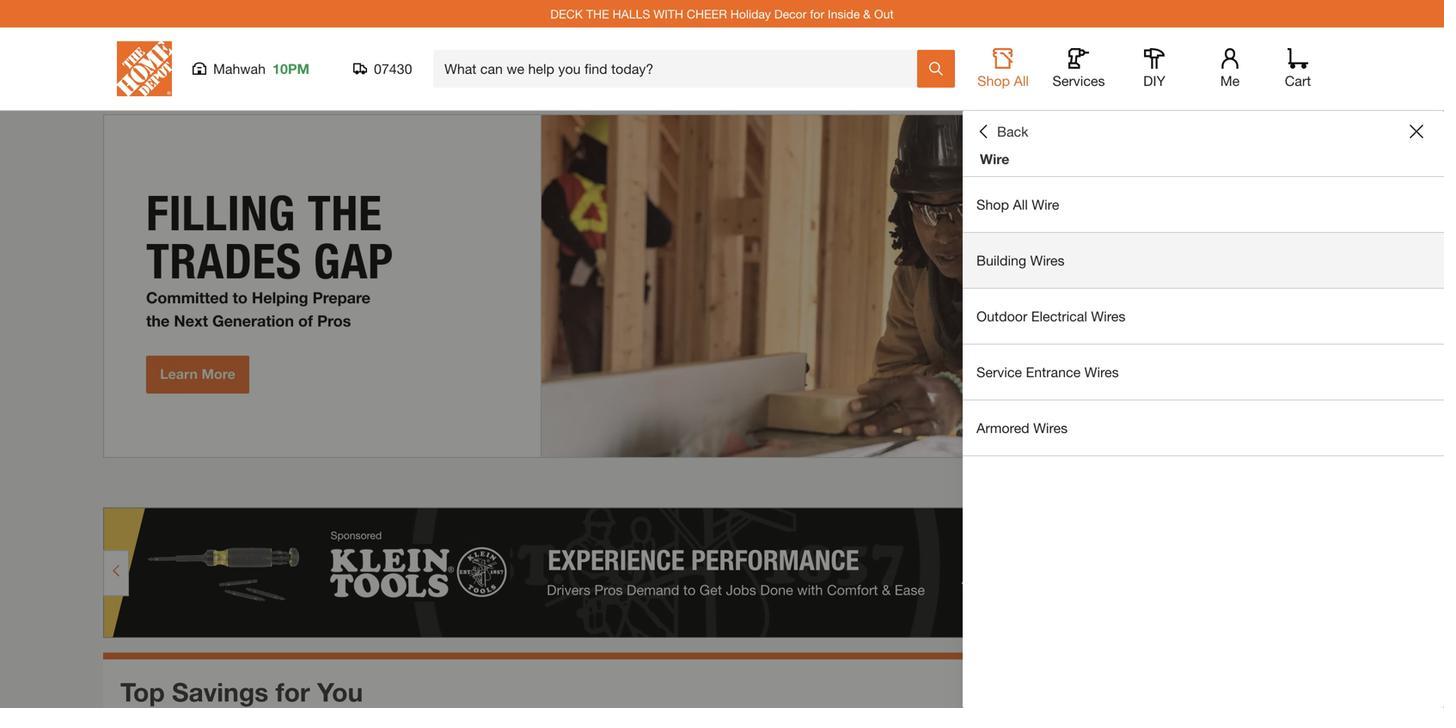 Task type: vqa. For each thing, say whether or not it's contained in the screenshot.
THE INSIDE
yes



Task type: describe. For each thing, give the bounding box(es) containing it.
armored wires link
[[963, 401, 1445, 456]]

wire inside menu
[[1032, 196, 1060, 213]]

0 horizontal spatial for
[[276, 677, 310, 707]]

building
[[977, 252, 1027, 269]]

outdoor electrical wires
[[977, 308, 1126, 325]]

wires right armored
[[1034, 420, 1068, 436]]

back
[[997, 123, 1029, 140]]

shop all wire
[[977, 196, 1060, 213]]

you
[[317, 677, 363, 707]]

shop all button
[[976, 48, 1031, 89]]

0 vertical spatial wire
[[980, 151, 1010, 167]]

shop all
[[978, 73, 1029, 89]]

holiday
[[731, 7, 771, 21]]

cheer
[[687, 7, 727, 21]]

shop for shop all
[[978, 73, 1010, 89]]

the home depot logo image
[[117, 41, 172, 96]]

menu containing shop all wire
[[963, 177, 1445, 457]]

mahwah
[[213, 61, 266, 77]]

with
[[654, 7, 684, 21]]

halls
[[613, 7, 650, 21]]

inside
[[828, 7, 860, 21]]

outdoor electrical wires link
[[963, 289, 1445, 344]]

cart link
[[1279, 48, 1317, 89]]

services
[[1053, 73, 1105, 89]]

wires right 'electrical'
[[1091, 308, 1126, 325]]

entrance
[[1026, 364, 1081, 380]]

service entrance wires link
[[963, 345, 1445, 400]]

feedback link image
[[1421, 291, 1445, 383]]

cart
[[1285, 73, 1311, 89]]

0 vertical spatial for
[[810, 7, 825, 21]]

electrical
[[1032, 308, 1088, 325]]

shop for shop all wire
[[977, 196, 1009, 213]]

savings
[[172, 677, 268, 707]]

wires right building
[[1031, 252, 1065, 269]]

diy
[[1144, 73, 1166, 89]]



Task type: locate. For each thing, give the bounding box(es) containing it.
building wires
[[977, 252, 1065, 269]]

1 vertical spatial shop
[[977, 196, 1009, 213]]

all inside "button"
[[1014, 73, 1029, 89]]

the
[[586, 7, 609, 21]]

menu
[[963, 177, 1445, 457]]

for
[[810, 7, 825, 21], [276, 677, 310, 707]]

shop up building
[[977, 196, 1009, 213]]

armored
[[977, 420, 1030, 436]]

shop inside "button"
[[978, 73, 1010, 89]]

1 vertical spatial all
[[1013, 196, 1028, 213]]

image for filling the trades gap committed to helping prepare  the next generation of pros image
[[103, 114, 1341, 458]]

building wires link
[[963, 233, 1445, 288]]

outdoor
[[977, 308, 1028, 325]]

out
[[874, 7, 894, 21]]

10pm
[[273, 61, 310, 77]]

for left 'inside'
[[810, 7, 825, 21]]

wire
[[980, 151, 1010, 167], [1032, 196, 1060, 213]]

1 horizontal spatial for
[[810, 7, 825, 21]]

diy button
[[1127, 48, 1182, 89]]

0 horizontal spatial wire
[[980, 151, 1010, 167]]

services button
[[1052, 48, 1107, 89]]

shop
[[978, 73, 1010, 89], [977, 196, 1009, 213]]

all inside menu
[[1013, 196, 1028, 213]]

deck the halls with cheer holiday decor for inside & out
[[550, 7, 894, 21]]

wires right entrance
[[1085, 364, 1119, 380]]

back button
[[977, 123, 1029, 140]]

0 vertical spatial all
[[1014, 73, 1029, 89]]

all for shop all wire
[[1013, 196, 1028, 213]]

armored wires
[[977, 420, 1068, 436]]

07430
[[374, 61, 412, 77]]

service entrance wires
[[977, 364, 1119, 380]]

all up building wires
[[1013, 196, 1028, 213]]

deck
[[550, 7, 583, 21]]

deck the halls with cheer holiday decor for inside & out link
[[550, 7, 894, 21]]

07430 button
[[353, 60, 413, 77]]

drawer close image
[[1410, 125, 1424, 138]]

What can we help you find today? search field
[[445, 51, 917, 87]]

decor
[[775, 7, 807, 21]]

1 vertical spatial for
[[276, 677, 310, 707]]

me button
[[1203, 48, 1258, 89]]

shop up back button
[[978, 73, 1010, 89]]

service
[[977, 364, 1022, 380]]

me
[[1221, 73, 1240, 89]]

1 horizontal spatial wire
[[1032, 196, 1060, 213]]

all up 'back'
[[1014, 73, 1029, 89]]

top savings for you
[[120, 677, 363, 707]]

&
[[863, 7, 871, 21]]

shop inside menu
[[977, 196, 1009, 213]]

all for shop all
[[1014, 73, 1029, 89]]

wire up building wires
[[1032, 196, 1060, 213]]

all
[[1014, 73, 1029, 89], [1013, 196, 1028, 213]]

for left you
[[276, 677, 310, 707]]

shop all wire link
[[963, 177, 1445, 232]]

wire down back button
[[980, 151, 1010, 167]]

0 vertical spatial shop
[[978, 73, 1010, 89]]

wires
[[1031, 252, 1065, 269], [1091, 308, 1126, 325], [1085, 364, 1119, 380], [1034, 420, 1068, 436]]

mahwah 10pm
[[213, 61, 310, 77]]

wires inside 'link'
[[1085, 364, 1119, 380]]

1 vertical spatial wire
[[1032, 196, 1060, 213]]

top
[[120, 677, 165, 707]]



